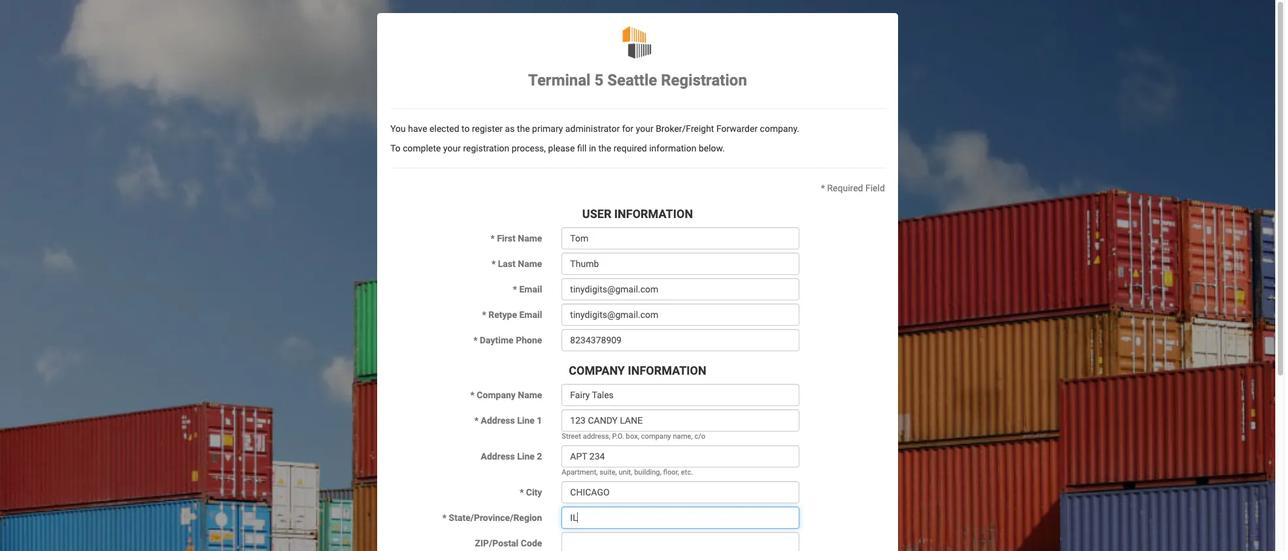 Task type: describe. For each thing, give the bounding box(es) containing it.
complete
[[403, 143, 441, 154]]

administrator
[[565, 124, 620, 134]]

zip/postal
[[475, 539, 519, 549]]

p.o.
[[612, 433, 624, 441]]

floor,
[[663, 469, 679, 477]]

* address line 1
[[474, 416, 542, 426]]

* First Name text field
[[562, 228, 799, 250]]

to complete your registration process, please fill in the required information below.
[[390, 143, 725, 154]]

apartment, suite, unit, building, floor, etc.
[[562, 469, 693, 477]]

apartment,
[[562, 469, 598, 477]]

information for company information
[[628, 364, 707, 378]]

daytime
[[480, 336, 514, 346]]

first
[[497, 234, 516, 244]]

required
[[614, 143, 647, 154]]

1 vertical spatial your
[[443, 143, 461, 154]]

* for * daytime phone
[[473, 336, 478, 346]]

city
[[526, 488, 542, 498]]

name for * company name
[[518, 390, 542, 401]]

* for * last name
[[492, 259, 496, 269]]

elected
[[430, 124, 459, 134]]

to
[[462, 124, 470, 134]]

information for user information
[[614, 208, 693, 221]]

1 horizontal spatial company
[[569, 364, 625, 378]]

registration
[[661, 71, 747, 90]]

company.
[[760, 124, 800, 134]]

* Retype Email text field
[[562, 304, 799, 326]]

user information
[[582, 208, 693, 221]]

* for * city
[[520, 488, 524, 498]]

* for * retype email
[[482, 310, 486, 320]]

street address, p.o. box, company name, c/o
[[562, 433, 706, 441]]

company information
[[569, 364, 707, 378]]

* for * email
[[513, 285, 517, 295]]

forwarder
[[717, 124, 758, 134]]

* retype email
[[482, 310, 542, 320]]

fill
[[577, 143, 587, 154]]

for
[[622, 124, 634, 134]]

etc.
[[681, 469, 693, 477]]

as
[[505, 124, 515, 134]]

street
[[562, 433, 581, 441]]

field
[[866, 183, 885, 194]]

2 address from the top
[[481, 452, 515, 462]]

address line 2
[[481, 452, 542, 462]]

primary
[[532, 124, 563, 134]]

* City text field
[[562, 482, 799, 504]]

user
[[582, 208, 612, 221]]

* daytime phone
[[473, 336, 542, 346]]

last
[[498, 259, 516, 269]]

1 address from the top
[[481, 416, 515, 426]]

below.
[[699, 143, 725, 154]]

* Address Line 1 text field
[[562, 410, 799, 432]]

phone
[[516, 336, 542, 346]]

* company name
[[470, 390, 542, 401]]

code
[[521, 539, 542, 549]]

terminal
[[528, 71, 591, 90]]

1 email from the top
[[519, 285, 542, 295]]

address,
[[583, 433, 611, 441]]

please
[[548, 143, 575, 154]]

you
[[390, 124, 406, 134]]

ZIP/Postal Code text field
[[562, 533, 799, 552]]

* required field
[[821, 183, 885, 194]]



Task type: locate. For each thing, give the bounding box(es) containing it.
email
[[519, 285, 542, 295], [519, 310, 542, 320]]

* down * last name
[[513, 285, 517, 295]]

zip/postal code
[[475, 539, 542, 549]]

0 vertical spatial line
[[517, 416, 535, 426]]

1 vertical spatial address
[[481, 452, 515, 462]]

1 vertical spatial email
[[519, 310, 542, 320]]

required
[[827, 183, 863, 194]]

name for * last name
[[518, 259, 542, 269]]

have
[[408, 124, 427, 134]]

address down * address line 1
[[481, 452, 515, 462]]

* for * address line 1
[[474, 416, 479, 426]]

* State/Province/Region text field
[[562, 507, 799, 530]]

1 line from the top
[[517, 416, 535, 426]]

0 horizontal spatial your
[[443, 143, 461, 154]]

c/o
[[695, 433, 706, 441]]

name right the first
[[518, 234, 542, 244]]

name,
[[673, 433, 693, 441]]

line
[[517, 416, 535, 426], [517, 452, 535, 462]]

terminal 5 seattle registration
[[528, 71, 747, 90]]

your down 'elected'
[[443, 143, 461, 154]]

unit,
[[619, 469, 633, 477]]

* for * company name
[[470, 390, 475, 401]]

the
[[517, 124, 530, 134], [599, 143, 611, 154]]

* for * first name
[[491, 234, 495, 244]]

1 vertical spatial company
[[477, 390, 516, 401]]

information
[[649, 143, 697, 154]]

your right for
[[636, 124, 654, 134]]

0 vertical spatial information
[[614, 208, 693, 221]]

the right in at left top
[[599, 143, 611, 154]]

1 horizontal spatial your
[[636, 124, 654, 134]]

0 vertical spatial your
[[636, 124, 654, 134]]

seattle
[[607, 71, 657, 90]]

* first name
[[491, 234, 542, 244]]

* up * address line 1
[[470, 390, 475, 401]]

company
[[641, 433, 671, 441]]

your
[[636, 124, 654, 134], [443, 143, 461, 154]]

you have elected to register as the primary administrator for your broker/freight forwarder company.
[[390, 124, 800, 134]]

Address Line 2 text field
[[562, 446, 799, 468]]

retype
[[489, 310, 517, 320]]

* email
[[513, 285, 542, 295]]

2 name from the top
[[518, 259, 542, 269]]

name right last
[[518, 259, 542, 269]]

0 vertical spatial name
[[518, 234, 542, 244]]

* left the "required"
[[821, 183, 825, 194]]

0 vertical spatial email
[[519, 285, 542, 295]]

box,
[[626, 433, 639, 441]]

2 email from the top
[[519, 310, 542, 320]]

register
[[472, 124, 503, 134]]

information up * company name text box
[[628, 364, 707, 378]]

2 vertical spatial name
[[518, 390, 542, 401]]

0 horizontal spatial company
[[477, 390, 516, 401]]

information up * first name text box
[[614, 208, 693, 221]]

name for * first name
[[518, 234, 542, 244]]

2 line from the top
[[517, 452, 535, 462]]

1 vertical spatial information
[[628, 364, 707, 378]]

state/province/region
[[449, 513, 542, 524]]

* left daytime
[[473, 336, 478, 346]]

* last name
[[492, 259, 542, 269]]

0 vertical spatial the
[[517, 124, 530, 134]]

2
[[537, 452, 542, 462]]

* Last Name text field
[[562, 253, 799, 275]]

1 name from the top
[[518, 234, 542, 244]]

name up 1
[[518, 390, 542, 401]]

company
[[569, 364, 625, 378], [477, 390, 516, 401]]

* Daytime Phone text field
[[562, 330, 799, 352]]

0 horizontal spatial the
[[517, 124, 530, 134]]

process,
[[512, 143, 546, 154]]

broker/freight
[[656, 124, 714, 134]]

address down * company name
[[481, 416, 515, 426]]

3 name from the top
[[518, 390, 542, 401]]

0 vertical spatial address
[[481, 416, 515, 426]]

1
[[537, 416, 542, 426]]

* left retype
[[482, 310, 486, 320]]

*
[[821, 183, 825, 194], [491, 234, 495, 244], [492, 259, 496, 269], [513, 285, 517, 295], [482, 310, 486, 320], [473, 336, 478, 346], [470, 390, 475, 401], [474, 416, 479, 426], [520, 488, 524, 498], [442, 513, 447, 524]]

in
[[589, 143, 596, 154]]

* Company Name text field
[[562, 384, 799, 407]]

name
[[518, 234, 542, 244], [518, 259, 542, 269], [518, 390, 542, 401]]

building,
[[634, 469, 662, 477]]

email up "phone"
[[519, 310, 542, 320]]

0 vertical spatial company
[[569, 364, 625, 378]]

line left 2
[[517, 452, 535, 462]]

* left city
[[520, 488, 524, 498]]

* state/province/region
[[442, 513, 542, 524]]

suite,
[[600, 469, 617, 477]]

information
[[614, 208, 693, 221], [628, 364, 707, 378]]

1 vertical spatial line
[[517, 452, 535, 462]]

to
[[390, 143, 401, 154]]

email down * last name
[[519, 285, 542, 295]]

* for * state/province/region
[[442, 513, 447, 524]]

* city
[[520, 488, 542, 498]]

* for * required field
[[821, 183, 825, 194]]

registration
[[463, 143, 509, 154]]

address
[[481, 416, 515, 426], [481, 452, 515, 462]]

* left the first
[[491, 234, 495, 244]]

5
[[595, 71, 604, 90]]

1 vertical spatial the
[[599, 143, 611, 154]]

* down * company name
[[474, 416, 479, 426]]

1 horizontal spatial the
[[599, 143, 611, 154]]

* left last
[[492, 259, 496, 269]]

line left 1
[[517, 416, 535, 426]]

* Email text field
[[562, 279, 799, 301]]

* left the "state/province/region"
[[442, 513, 447, 524]]

the right as
[[517, 124, 530, 134]]

1 vertical spatial name
[[518, 259, 542, 269]]



Task type: vqa. For each thing, say whether or not it's contained in the screenshot.
right your
yes



